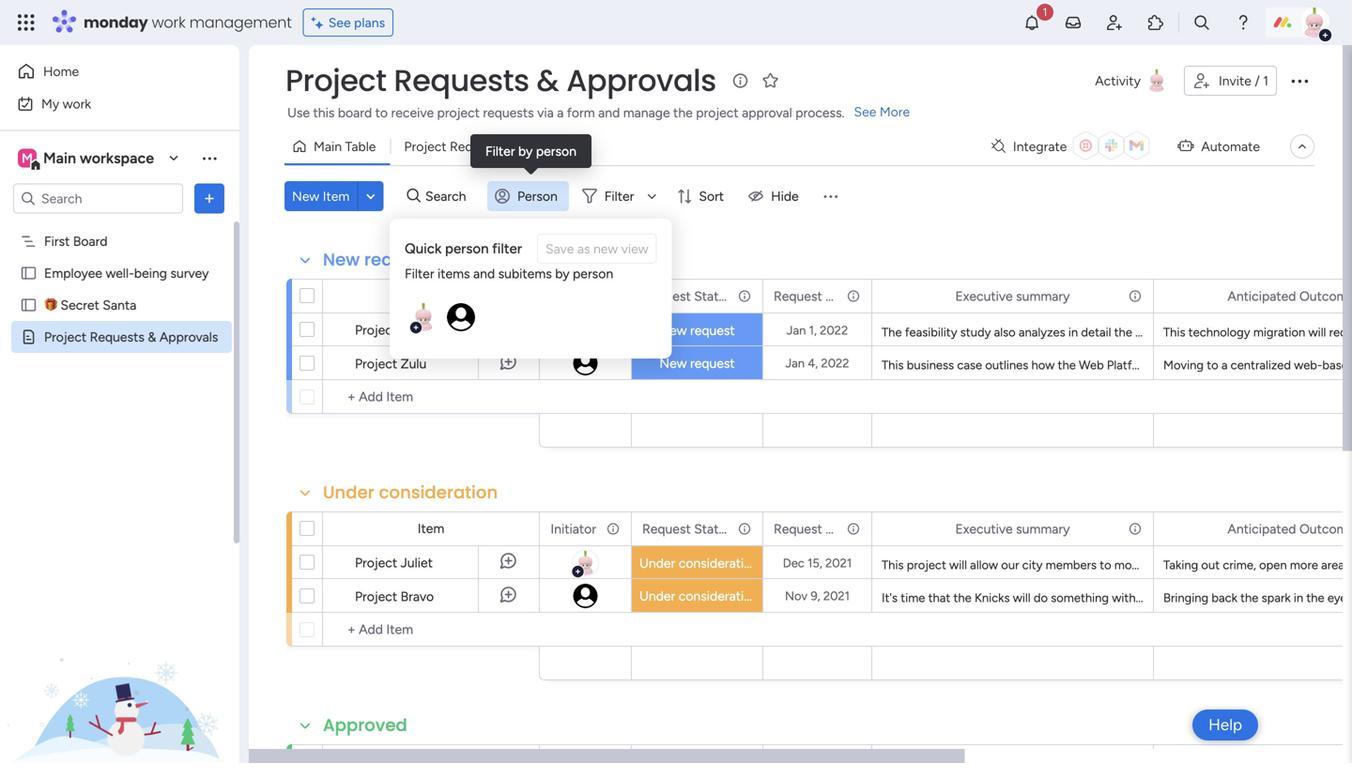 Task type: locate. For each thing, give the bounding box(es) containing it.
0 vertical spatial person
[[536, 143, 577, 159]]

request date up 15,
[[774, 521, 854, 537]]

approvals up manage
[[566, 60, 716, 101]]

request
[[642, 288, 691, 304], [774, 288, 822, 304], [642, 521, 691, 537], [774, 521, 822, 537]]

select product image
[[17, 13, 36, 32]]

workspace image
[[18, 148, 37, 169]]

executive summary up also
[[955, 288, 1070, 304]]

consideration up juliet
[[379, 481, 498, 505]]

lottie animation element
[[0, 574, 239, 763]]

option
[[0, 224, 239, 228]]

this down the the
[[882, 358, 904, 373]]

main right workspace icon
[[43, 149, 76, 167]]

column information image
[[737, 289, 752, 304], [1128, 289, 1143, 304], [1128, 522, 1143, 537]]

executive summary up 'our'
[[955, 521, 1070, 537]]

this for zulu
[[882, 358, 904, 373]]

item left angle down icon
[[323, 188, 350, 204]]

request for 2nd request status field from the top of the page
[[642, 521, 691, 537]]

a down technology
[[1222, 358, 1228, 373]]

anticipated outcome field up migration
[[1223, 286, 1352, 307]]

zulu
[[401, 356, 427, 372]]

requests inside field
[[364, 248, 439, 272]]

1 horizontal spatial in
[[1294, 591, 1304, 606]]

1 vertical spatial requests
[[450, 139, 505, 154]]

main for main workspace
[[43, 149, 76, 167]]

main
[[314, 139, 342, 154], [43, 149, 76, 167]]

anticipated outcome up "more"
[[1228, 521, 1352, 537]]

and for use
[[598, 105, 620, 121]]

Executive summary field
[[951, 286, 1075, 307], [951, 519, 1075, 540]]

project requests & approvals
[[285, 60, 716, 101], [44, 329, 218, 345]]

1 request status field from the top
[[638, 286, 732, 307]]

project requests & approvals down "santa"
[[44, 329, 218, 345]]

project up project bravo
[[355, 555, 397, 571]]

1 vertical spatial date
[[826, 521, 854, 537]]

options image down workspace options icon
[[200, 189, 219, 208]]

work inside button
[[63, 96, 91, 112]]

employee
[[44, 265, 102, 281]]

new request
[[659, 323, 735, 339], [659, 355, 735, 371]]

2022
[[820, 323, 848, 338], [821, 356, 849, 371]]

requests up 'receive'
[[394, 60, 529, 101]]

status
[[694, 288, 732, 304], [694, 521, 732, 537]]

1 vertical spatial filter
[[605, 188, 634, 204]]

a right "via"
[[557, 105, 564, 121]]

study
[[960, 325, 991, 340]]

1 horizontal spatial by
[[555, 266, 570, 282]]

2 executive summary from the top
[[955, 521, 1070, 537]]

v2 search image
[[407, 186, 421, 207]]

and right form
[[598, 105, 620, 121]]

0 horizontal spatial see
[[328, 15, 351, 31]]

out
[[1201, 558, 1220, 573]]

1 horizontal spatial and
[[598, 105, 620, 121]]

request
[[690, 323, 735, 339], [690, 355, 735, 371]]

0 vertical spatial requests
[[394, 60, 529, 101]]

filter down quick
[[405, 266, 434, 282]]

2 executive summary field from the top
[[951, 519, 1075, 540]]

& down the being
[[148, 329, 156, 345]]

column information image for second executive summary field from the bottom of the page
[[1128, 289, 1143, 304]]

by right subitems
[[555, 266, 570, 282]]

0 vertical spatial consideration
[[379, 481, 498, 505]]

the right that
[[954, 591, 972, 606]]

2 request from the top
[[690, 355, 735, 371]]

it's time that the knicks will do something with themselves
[[882, 591, 1201, 606]]

invite
[[1219, 73, 1252, 89]]

1 anticipated outcome field from the top
[[1223, 286, 1352, 307]]

0 vertical spatial under
[[323, 481, 375, 505]]

project requests & approvals up "via"
[[285, 60, 716, 101]]

1 executive summary from the top
[[955, 288, 1070, 304]]

the
[[673, 105, 693, 121], [1114, 325, 1132, 340], [1058, 358, 1076, 373], [1267, 558, 1286, 573], [1320, 558, 1339, 573], [954, 591, 972, 606], [1241, 591, 1259, 606], [1307, 591, 1325, 606]]

0 vertical spatial executive
[[955, 288, 1013, 304]]

0 vertical spatial &
[[537, 60, 559, 101]]

1 horizontal spatial approvals
[[566, 60, 716, 101]]

🎁 secret santa
[[44, 297, 136, 313]]

list box containing first board
[[0, 222, 239, 607]]

0 horizontal spatial requests
[[364, 248, 439, 272]]

0 horizontal spatial filter
[[405, 266, 434, 282]]

via
[[537, 105, 554, 121]]

/
[[1255, 73, 1260, 89]]

and right items
[[473, 266, 495, 282]]

see inside button
[[328, 15, 351, 31]]

executive summary for first executive summary field from the bottom of the page
[[955, 521, 1070, 537]]

see left plans
[[328, 15, 351, 31]]

filter for filter by person
[[486, 143, 515, 159]]

Request Status field
[[638, 286, 732, 307], [638, 519, 732, 540]]

1 horizontal spatial see
[[854, 104, 877, 120]]

0 vertical spatial under consideration
[[323, 481, 498, 505]]

2 areas from the left
[[1321, 558, 1350, 573]]

plans
[[354, 15, 385, 31]]

based
[[1323, 358, 1352, 373]]

0 vertical spatial outcome
[[1300, 288, 1352, 304]]

0 horizontal spatial approvals
[[159, 329, 218, 345]]

the
[[882, 325, 902, 340]]

🎁
[[44, 297, 57, 313]]

0 vertical spatial request date
[[774, 288, 854, 304]]

0 vertical spatial request
[[690, 323, 735, 339]]

9,
[[811, 589, 820, 604]]

person up items
[[445, 240, 489, 257]]

0 horizontal spatial in
[[1069, 325, 1078, 340]]

apps image
[[1147, 13, 1165, 32]]

1 new request from the top
[[659, 323, 735, 339]]

arrow down image
[[641, 185, 663, 208]]

column information image for second request date field from the top
[[846, 522, 861, 537]]

2022 right 1, in the top of the page
[[820, 323, 848, 338]]

1 executive summary field from the top
[[951, 286, 1075, 307]]

1 status from the top
[[694, 288, 732, 304]]

project golf
[[355, 322, 426, 338]]

2 horizontal spatial v2 ellipsis image
[[845, 746, 858, 763]]

sort
[[699, 188, 724, 204]]

requests
[[483, 105, 534, 121], [364, 248, 439, 272]]

by
[[518, 143, 533, 159], [555, 266, 570, 282]]

1 vertical spatial project requests & approvals
[[44, 329, 218, 345]]

jan for jan 1, 2022
[[787, 323, 806, 338]]

in left 'detail'
[[1069, 325, 1078, 340]]

person
[[536, 143, 577, 159], [445, 240, 489, 257], [573, 266, 613, 282]]

consideration left nov
[[679, 588, 759, 604]]

filter
[[486, 143, 515, 159], [605, 188, 634, 204], [405, 266, 434, 282]]

request date field up 15,
[[769, 519, 854, 540]]

1 vertical spatial requests
[[364, 248, 439, 272]]

areas right "more"
[[1321, 558, 1350, 573]]

will left address
[[1230, 358, 1247, 373]]

status for first request status field
[[694, 288, 732, 304]]

performance
[[1241, 325, 1311, 340]]

to right moving
[[1207, 358, 1219, 373]]

0 vertical spatial request status field
[[638, 286, 732, 307]]

jan left 1, in the top of the page
[[787, 323, 806, 338]]

0 vertical spatial requests
[[483, 105, 534, 121]]

2 horizontal spatial options image
[[1127, 513, 1140, 545]]

item for new
[[418, 288, 444, 304]]

date for 2nd request date field from the bottom's column information image
[[826, 288, 854, 304]]

consideration left 'dec'
[[679, 555, 759, 571]]

summary up "analyzes"
[[1016, 288, 1070, 304]]

work right my
[[63, 96, 91, 112]]

project down 'receive'
[[404, 139, 447, 154]]

v2 ellipsis image
[[605, 746, 618, 763], [736, 746, 749, 763], [845, 746, 858, 763]]

the right manage
[[673, 105, 693, 121]]

work for monday
[[152, 12, 186, 33]]

workspace options image
[[200, 149, 219, 167]]

and right freely at the right bottom
[[1182, 558, 1202, 573]]

0 horizontal spatial and
[[473, 266, 495, 282]]

date
[[826, 288, 854, 304], [826, 521, 854, 537]]

see left more
[[854, 104, 877, 120]]

0 vertical spatial status
[[694, 288, 732, 304]]

1 horizontal spatial main
[[314, 139, 342, 154]]

1 date from the top
[[826, 288, 854, 304]]

1 vertical spatial executive summary field
[[951, 519, 1075, 540]]

taking out crime, open more areas 
[[1164, 558, 1352, 573]]

1 vertical spatial work
[[63, 96, 91, 112]]

list box
[[0, 222, 239, 607]]

requests left form
[[450, 139, 505, 154]]

1 vertical spatial 2022
[[821, 356, 849, 371]]

2 outcome from the top
[[1300, 521, 1352, 537]]

1 summary from the top
[[1016, 288, 1070, 304]]

column information image for initiator 'field'
[[606, 522, 621, 537]]

autopilot image
[[1178, 134, 1194, 158]]

options image
[[1288, 69, 1311, 92], [736, 280, 749, 312], [1127, 280, 1140, 312], [605, 513, 618, 545], [736, 513, 749, 545], [845, 513, 858, 545]]

filter inside popup button
[[605, 188, 634, 204]]

2022 for jan 1, 2022
[[820, 323, 848, 338]]

0 vertical spatial new request
[[659, 323, 735, 339]]

request date up 1, in the top of the page
[[774, 288, 854, 304]]

2 new request from the top
[[659, 355, 735, 371]]

areas right open
[[1289, 558, 1317, 573]]

15,
[[808, 556, 822, 571]]

2 date from the top
[[826, 521, 854, 537]]

2 summary from the top
[[1016, 521, 1070, 537]]

2 status from the top
[[694, 521, 732, 537]]

0 vertical spatial options image
[[200, 189, 219, 208]]

0 vertical spatial see
[[328, 15, 351, 31]]

work right monday at top
[[152, 12, 186, 33]]

2022 right 4,
[[821, 356, 849, 371]]

2 request status from the top
[[642, 521, 732, 537]]

2 vertical spatial options image
[[1127, 513, 1140, 545]]

project up project requests form button
[[437, 105, 480, 121]]

work
[[152, 12, 186, 33], [63, 96, 91, 112]]

1 vertical spatial new request
[[659, 355, 735, 371]]

3 v2 ellipsis image from the left
[[845, 746, 858, 763]]

how
[[1032, 358, 1055, 373]]

executive summary field up also
[[951, 286, 1075, 307]]

the left cit at the right
[[1320, 558, 1339, 573]]

project down "project golf"
[[355, 356, 397, 372]]

1 vertical spatial under consideration
[[640, 555, 759, 571]]

filter left arrow down icon
[[605, 188, 634, 204]]

2021 right 15,
[[825, 556, 852, 571]]

Anticipated Outcome field
[[1223, 286, 1352, 307], [1223, 519, 1352, 540]]

this project will allow our city members to move freely and to enjoy all the areas the cit
[[882, 558, 1352, 573]]

0 vertical spatial and
[[598, 105, 620, 121]]

1 vertical spatial see
[[854, 104, 877, 120]]

2 vertical spatial filter
[[405, 266, 434, 282]]

2021
[[825, 556, 852, 571], [823, 589, 850, 604]]

outcome up cit at the right
[[1300, 521, 1352, 537]]

1 vertical spatial request date
[[774, 521, 854, 537]]

1 outcome from the top
[[1300, 288, 1352, 304]]

options image for new requests
[[845, 280, 858, 312]]

person
[[517, 188, 558, 204]]

0 vertical spatial executive summary field
[[951, 286, 1075, 307]]

the right back
[[1241, 591, 1259, 606]]

see more link
[[852, 102, 912, 121]]

person right subitems
[[573, 266, 613, 282]]

options image for initiator 'field'
[[605, 513, 618, 545]]

my
[[41, 96, 59, 112]]

main inside workspace selection element
[[43, 149, 76, 167]]

1 vertical spatial under
[[640, 555, 675, 571]]

1 image
[[1037, 1, 1054, 22]]

ruby anderson image
[[1300, 8, 1330, 38]]

date up jan 1, 2022
[[826, 288, 854, 304]]

0 vertical spatial item
[[323, 188, 350, 204]]

item up juliet
[[418, 521, 444, 537]]

anticipated up this technology migration will redu
[[1228, 288, 1296, 304]]

1 vertical spatial a
[[1222, 358, 1228, 373]]

outcome for second anticipated outcome field from the bottom
[[1300, 288, 1352, 304]]

menu image
[[821, 187, 840, 206]]

quick
[[405, 240, 442, 257]]

more
[[1290, 558, 1318, 573]]

2 horizontal spatial and
[[1182, 558, 1202, 573]]

0 vertical spatial request status
[[642, 288, 732, 304]]

new item button
[[285, 181, 357, 211]]

options image for under consideration
[[1127, 513, 1140, 545]]

1 vertical spatial jan
[[785, 356, 805, 371]]

under consideration for bravo
[[640, 588, 759, 604]]

1 areas from the left
[[1289, 558, 1317, 573]]

outcome up measur
[[1300, 288, 1352, 304]]

0 vertical spatial jan
[[787, 323, 806, 338]]

work for my
[[63, 96, 91, 112]]

2 vertical spatial consideration
[[679, 588, 759, 604]]

jan
[[787, 323, 806, 338], [785, 356, 805, 371]]

1 vertical spatial 2021
[[823, 589, 850, 604]]

main left table
[[314, 139, 342, 154]]

in right spark
[[1294, 591, 1304, 606]]

1 vertical spatial status
[[694, 521, 732, 537]]

0 vertical spatial 2021
[[825, 556, 852, 571]]

Approved field
[[318, 714, 412, 738]]

to right board on the top left
[[375, 105, 388, 121]]

executive up study
[[955, 288, 1013, 304]]

by left add view image
[[518, 143, 533, 159]]

main for main table
[[314, 139, 342, 154]]

main workspace
[[43, 149, 154, 167]]

0 horizontal spatial project requests & approvals
[[44, 329, 218, 345]]

2 horizontal spatial filter
[[605, 188, 634, 204]]

0 vertical spatial executive summary
[[955, 288, 1070, 304]]

& up "via"
[[537, 60, 559, 101]]

activity
[[1095, 73, 1141, 89]]

Request Date field
[[769, 286, 854, 307], [769, 519, 854, 540]]

and inside use this board to receive project requests via a form and manage the project approval process. see more
[[598, 105, 620, 121]]

0 vertical spatial summary
[[1016, 288, 1070, 304]]

requests inside button
[[450, 139, 505, 154]]

2 vertical spatial under
[[640, 588, 675, 604]]

column information image
[[846, 289, 861, 304], [606, 522, 621, 537], [737, 522, 752, 537], [846, 522, 861, 537]]

0 vertical spatial project requests & approvals
[[285, 60, 716, 101]]

filter items and subitems by person
[[405, 266, 613, 282]]

anticipated outcome up migration
[[1228, 288, 1352, 304]]

request for project golf
[[690, 323, 735, 339]]

requests down "santa"
[[90, 329, 145, 345]]

0 vertical spatial work
[[152, 12, 186, 33]]

1 vertical spatial request
[[690, 355, 735, 371]]

this technology migration will redu
[[1164, 325, 1352, 340]]

project down show board description image
[[696, 105, 739, 121]]

project
[[285, 60, 386, 101], [404, 139, 447, 154], [355, 322, 397, 338], [44, 329, 87, 345], [355, 356, 397, 372], [1187, 358, 1226, 373], [355, 555, 397, 571], [355, 589, 397, 605]]

project up project zulu
[[355, 322, 397, 338]]

executive
[[955, 288, 1013, 304], [955, 521, 1013, 537]]

angle down image
[[366, 189, 375, 203]]

1 vertical spatial request date field
[[769, 519, 854, 540]]

management
[[189, 12, 292, 33]]

under for project juliet
[[640, 555, 675, 571]]

1 vertical spatial outcome
[[1300, 521, 1352, 537]]

main table
[[314, 139, 376, 154]]

2 v2 ellipsis image from the left
[[736, 746, 749, 763]]

0 vertical spatial by
[[518, 143, 533, 159]]

jan left 4,
[[785, 356, 805, 371]]

outcome
[[1300, 288, 1352, 304], [1300, 521, 1352, 537]]

initiator
[[551, 521, 596, 537]]

0 vertical spatial anticipated outcome field
[[1223, 286, 1352, 307]]

0 vertical spatial 2022
[[820, 323, 848, 338]]

executive summary
[[955, 288, 1070, 304], [955, 521, 1070, 537]]

1 vertical spatial summary
[[1016, 521, 1070, 537]]

1 vertical spatial anticipated outcome field
[[1223, 519, 1352, 540]]

well-
[[106, 265, 134, 281]]

this
[[1164, 325, 1186, 340], [882, 358, 904, 373], [882, 558, 904, 573]]

options image up 'move'
[[1127, 513, 1140, 545]]

1 horizontal spatial project requests & approvals
[[285, 60, 716, 101]]

help image
[[1234, 13, 1253, 32]]

web-
[[1294, 358, 1323, 373]]

anticipated up "all"
[[1228, 521, 1296, 537]]

1 horizontal spatial v2 ellipsis image
[[736, 746, 749, 763]]

2 vertical spatial under consideration
[[640, 588, 759, 604]]

invite / 1 button
[[1184, 66, 1277, 96]]

0 horizontal spatial work
[[63, 96, 91, 112]]

anticipated outcome
[[1228, 288, 1352, 304], [1228, 521, 1352, 537]]

jan 1, 2022
[[787, 323, 848, 338]]

2021 right 9,
[[823, 589, 850, 604]]

1 v2 ellipsis image from the left
[[605, 746, 618, 763]]

our
[[1001, 558, 1019, 573]]

1 vertical spatial this
[[882, 358, 904, 373]]

main inside button
[[314, 139, 342, 154]]

1 horizontal spatial filter
[[486, 143, 515, 159]]

a
[[557, 105, 564, 121], [1222, 358, 1228, 373]]

person down "via"
[[536, 143, 577, 159]]

0 vertical spatial filter
[[486, 143, 515, 159]]

1 vertical spatial person
[[445, 240, 489, 257]]

1 vertical spatial request status
[[642, 521, 732, 537]]

in
[[1069, 325, 1078, 340], [1294, 591, 1304, 606]]

approvals down survey
[[159, 329, 218, 345]]

1 request from the top
[[690, 323, 735, 339]]

1 vertical spatial executive summary
[[955, 521, 1070, 537]]

2 vertical spatial item
[[418, 521, 444, 537]]

1 horizontal spatial requests
[[483, 105, 534, 121]]

1 horizontal spatial work
[[152, 12, 186, 33]]

summary up city
[[1016, 521, 1070, 537]]

options image up jan 1, 2022
[[845, 280, 858, 312]]

1 vertical spatial request status field
[[638, 519, 732, 540]]

new inside field
[[323, 248, 360, 272]]

m
[[22, 150, 33, 166]]

date up dec 15, 2021
[[826, 521, 854, 537]]

1 vertical spatial anticipated
[[1228, 521, 1296, 537]]

consideration inside field
[[379, 481, 498, 505]]

to
[[375, 105, 388, 121], [1207, 358, 1219, 373], [1100, 558, 1112, 573], [1205, 558, 1217, 573]]

executive up allow
[[955, 521, 1013, 537]]

this up (wp)
[[1164, 325, 1186, 340]]

1 horizontal spatial a
[[1222, 358, 1228, 373]]

filter up person popup button
[[486, 143, 515, 159]]

time
[[901, 591, 925, 606]]

1 horizontal spatial &
[[537, 60, 559, 101]]

1 vertical spatial anticipated outcome
[[1228, 521, 1352, 537]]

home
[[43, 63, 79, 79]]

anticipated outcome field up open
[[1223, 519, 1352, 540]]

executive summary field up 'our'
[[951, 519, 1075, 540]]

jan for jan 4, 2022
[[785, 356, 805, 371]]

approvals
[[566, 60, 716, 101], [159, 329, 218, 345]]

city
[[1022, 558, 1043, 573]]

project down objectives,
[[1187, 358, 1226, 373]]

this up it's
[[882, 558, 904, 573]]

first
[[44, 233, 70, 249]]

item down items
[[418, 288, 444, 304]]

executive summary for second executive summary field from the bottom of the page
[[955, 288, 1070, 304]]

request date field up 1, in the top of the page
[[769, 286, 854, 307]]

migration
[[1254, 325, 1306, 340]]

under
[[323, 481, 375, 505], [640, 555, 675, 571], [640, 588, 675, 604]]

options image
[[200, 189, 219, 208], [845, 280, 858, 312], [1127, 513, 1140, 545]]

2 request date field from the top
[[769, 519, 854, 540]]

home button
[[11, 56, 202, 86]]

something
[[1051, 591, 1109, 606]]

column information image for first executive summary field from the bottom of the page
[[1128, 522, 1143, 537]]

+ Add Item text field
[[332, 386, 531, 409]]

this for golf
[[1164, 325, 1186, 340]]

0 vertical spatial this
[[1164, 325, 1186, 340]]

0 vertical spatial date
[[826, 288, 854, 304]]

options image for second request date field from the top
[[845, 513, 858, 545]]



Task type: describe. For each thing, give the bounding box(es) containing it.
to left enjoy
[[1205, 558, 1217, 573]]

1 executive from the top
[[955, 288, 1013, 304]]

public board image
[[20, 296, 38, 314]]

1 request date from the top
[[774, 288, 854, 304]]

bringing
[[1164, 591, 1209, 606]]

2 anticipated outcome field from the top
[[1223, 519, 1352, 540]]

spark
[[1262, 591, 1291, 606]]

filter for filter items and subitems by person
[[405, 266, 434, 282]]

2 executive from the top
[[955, 521, 1013, 537]]

Search field
[[421, 183, 477, 209]]

1 vertical spatial by
[[555, 266, 570, 282]]

filter by person
[[486, 143, 577, 159]]

the right 'detail'
[[1114, 325, 1132, 340]]

2 anticipated outcome from the top
[[1228, 521, 1352, 537]]

+ Add Item text field
[[332, 619, 531, 641]]

new request for zulu
[[659, 355, 735, 371]]

golf
[[401, 322, 426, 338]]

more
[[880, 104, 910, 120]]

2 vertical spatial requests
[[90, 329, 145, 345]]

0 horizontal spatial by
[[518, 143, 533, 159]]

date for column information image corresponding to second request date field from the top
[[826, 521, 854, 537]]

Initiator field
[[546, 519, 601, 540]]

1 anticipated from the top
[[1228, 288, 1296, 304]]

filter for filter
[[605, 188, 634, 204]]

under for project bravo
[[640, 588, 675, 604]]

nov
[[785, 589, 808, 604]]

project up (wp)
[[1135, 325, 1175, 340]]

1 anticipated outcome from the top
[[1228, 288, 1352, 304]]

outlines
[[985, 358, 1029, 373]]

item inside "button"
[[323, 188, 350, 204]]

web
[[1079, 358, 1104, 373]]

request for first request status field
[[642, 288, 691, 304]]

1 vertical spatial in
[[1294, 591, 1304, 606]]

status for 2nd request status field from the top of the page
[[694, 521, 732, 537]]

help
[[1209, 716, 1242, 735]]

Search in workspace field
[[39, 188, 157, 209]]

form
[[508, 139, 538, 154]]

secret
[[61, 297, 99, 313]]

first board
[[44, 233, 108, 249]]

dec
[[783, 556, 805, 571]]

current
[[1296, 358, 1336, 373]]

detail
[[1081, 325, 1111, 340]]

this business case outlines how the web platform (wp) project will address current bu
[[882, 358, 1352, 373]]

2 vertical spatial person
[[573, 266, 613, 282]]

column information image for 2nd request date field from the bottom
[[846, 289, 861, 304]]

2022 for jan 4, 2022
[[821, 356, 849, 371]]

a inside use this board to receive project requests via a form and manage the project approval process. see more
[[557, 105, 564, 121]]

moving
[[1164, 358, 1204, 373]]

request for second request date field from the top
[[774, 521, 822, 537]]

analyzes
[[1019, 325, 1066, 340]]

my work button
[[11, 89, 202, 119]]

add view image
[[557, 140, 565, 153]]

under consideration for juliet
[[640, 555, 759, 571]]

juliet
[[401, 555, 433, 571]]

search everything image
[[1193, 13, 1211, 32]]

that
[[928, 591, 951, 606]]

project down project juliet
[[355, 589, 397, 605]]

help button
[[1193, 710, 1258, 741]]

workspace selection element
[[18, 147, 157, 171]]

project up this
[[285, 60, 386, 101]]

will left 'redu'
[[1309, 325, 1326, 340]]

sort button
[[669, 181, 735, 211]]

use this board to receive project requests via a form and manage the project approval process. see more
[[287, 104, 910, 121]]

activity button
[[1088, 66, 1177, 96]]

the right "all"
[[1267, 558, 1286, 573]]

dapulse integrations image
[[992, 139, 1006, 154]]

1 request status from the top
[[642, 288, 732, 304]]

1 request date field from the top
[[769, 286, 854, 307]]

to inside use this board to receive project requests via a form and manage the project approval process. see more
[[375, 105, 388, 121]]

project juliet
[[355, 555, 433, 571]]

objectives,
[[1178, 325, 1238, 340]]

lottie animation image
[[0, 574, 239, 763]]

my work
[[41, 96, 91, 112]]

being
[[134, 265, 167, 281]]

feasibility
[[905, 325, 957, 340]]

v2 ellipsis image
[[1127, 746, 1140, 763]]

eyes
[[1328, 591, 1352, 606]]

project up that
[[907, 558, 946, 573]]

column information image for 2nd request status field from the top of the page
[[737, 522, 752, 537]]

requests for "project requests & approvals" field
[[394, 60, 529, 101]]

2 request date from the top
[[774, 521, 854, 537]]

dec 15, 2021
[[783, 556, 852, 571]]

1 vertical spatial &
[[148, 329, 156, 345]]

and for this
[[1182, 558, 1202, 573]]

nov 9, 2021
[[785, 589, 850, 604]]

project down 🎁
[[44, 329, 87, 345]]

public board image
[[20, 264, 38, 282]]

integrate
[[1013, 139, 1067, 154]]

themselves
[[1139, 591, 1201, 606]]

bu
[[1339, 358, 1352, 373]]

measur
[[1314, 325, 1352, 340]]

options image for first request status field
[[736, 280, 749, 312]]

inbox image
[[1064, 13, 1083, 32]]

workspace
[[80, 149, 154, 167]]

new inside "button"
[[292, 188, 320, 204]]

column information image for first request status field
[[737, 289, 752, 304]]

platform
[[1107, 358, 1154, 373]]

filter
[[492, 240, 522, 257]]

request for project zulu
[[690, 355, 735, 371]]

see plans button
[[303, 8, 394, 37]]

bravo
[[401, 589, 434, 605]]

add to favorites image
[[761, 71, 780, 90]]

allow
[[970, 558, 998, 573]]

enjoy
[[1220, 558, 1250, 573]]

monday
[[84, 12, 148, 33]]

this
[[313, 105, 335, 121]]

new request for golf
[[659, 323, 735, 339]]

automate
[[1201, 139, 1260, 154]]

outcome for 2nd anticipated outcome field
[[1300, 521, 1352, 537]]

jan 4, 2022
[[785, 356, 849, 371]]

4,
[[808, 356, 818, 371]]

address
[[1250, 358, 1293, 373]]

1 vertical spatial approvals
[[159, 329, 218, 345]]

see inside use this board to receive project requests via a form and manage the project approval process. see more
[[854, 104, 877, 120]]

project requests form button
[[390, 131, 546, 162]]

item for under
[[418, 521, 444, 537]]

santa
[[103, 297, 136, 313]]

will left do
[[1013, 591, 1031, 606]]

employee well-being survey
[[44, 265, 209, 281]]

the right how
[[1058, 358, 1076, 373]]

consideration for bravo
[[679, 588, 759, 604]]

the left 'eyes'
[[1307, 591, 1325, 606]]

board
[[338, 105, 372, 121]]

options image for 2nd request status field from the top of the page
[[736, 513, 749, 545]]

table
[[345, 139, 376, 154]]

show board description image
[[729, 71, 752, 90]]

freely
[[1148, 558, 1179, 573]]

approved
[[323, 714, 407, 738]]

Under consideration field
[[318, 481, 503, 505]]

under consideration inside under consideration field
[[323, 481, 498, 505]]

collapse board header image
[[1295, 139, 1310, 154]]

requests for project requests form button
[[450, 139, 505, 154]]

moving to a centralized web-based
[[1164, 358, 1352, 373]]

all
[[1253, 558, 1264, 573]]

under inside field
[[323, 481, 375, 505]]

subitems
[[498, 266, 552, 282]]

2 request status field from the top
[[638, 519, 732, 540]]

Project Requests & Approvals field
[[281, 60, 721, 101]]

notifications image
[[1023, 13, 1041, 32]]

filter button
[[575, 181, 663, 211]]

the inside use this board to receive project requests via a form and manage the project approval process. see more
[[673, 105, 693, 121]]

crime,
[[1223, 558, 1256, 573]]

centralized
[[1231, 358, 1291, 373]]

knicks
[[975, 591, 1010, 606]]

New requests field
[[318, 248, 444, 272]]

taking
[[1164, 558, 1198, 573]]

consideration for juliet
[[679, 555, 759, 571]]

also
[[994, 325, 1016, 340]]

monday work management
[[84, 12, 292, 33]]

new item
[[292, 188, 350, 204]]

see plans
[[328, 15, 385, 31]]

requests inside use this board to receive project requests via a form and manage the project approval process. see more
[[483, 105, 534, 121]]

1
[[1263, 73, 1269, 89]]

hide
[[771, 188, 799, 204]]

to left 'move'
[[1100, 558, 1112, 573]]

cit
[[1342, 558, 1352, 573]]

project inside button
[[404, 139, 447, 154]]

process.
[[796, 105, 845, 121]]

main table button
[[285, 131, 390, 162]]

request for 2nd request date field from the bottom
[[774, 288, 822, 304]]

2 anticipated from the top
[[1228, 521, 1296, 537]]

1,
[[809, 323, 817, 338]]

project bravo
[[355, 589, 434, 605]]

invite members image
[[1105, 13, 1124, 32]]

it's
[[882, 591, 898, 606]]

1 vertical spatial and
[[473, 266, 495, 282]]

will left allow
[[949, 558, 967, 573]]

0 horizontal spatial options image
[[200, 189, 219, 208]]

2021 for dec 15, 2021
[[825, 556, 852, 571]]

invite / 1
[[1219, 73, 1269, 89]]

2 vertical spatial this
[[882, 558, 904, 573]]

2021 for nov 9, 2021
[[823, 589, 850, 604]]

manage
[[623, 105, 670, 121]]



Task type: vqa. For each thing, say whether or not it's contained in the screenshot.
Project Juliet
yes



